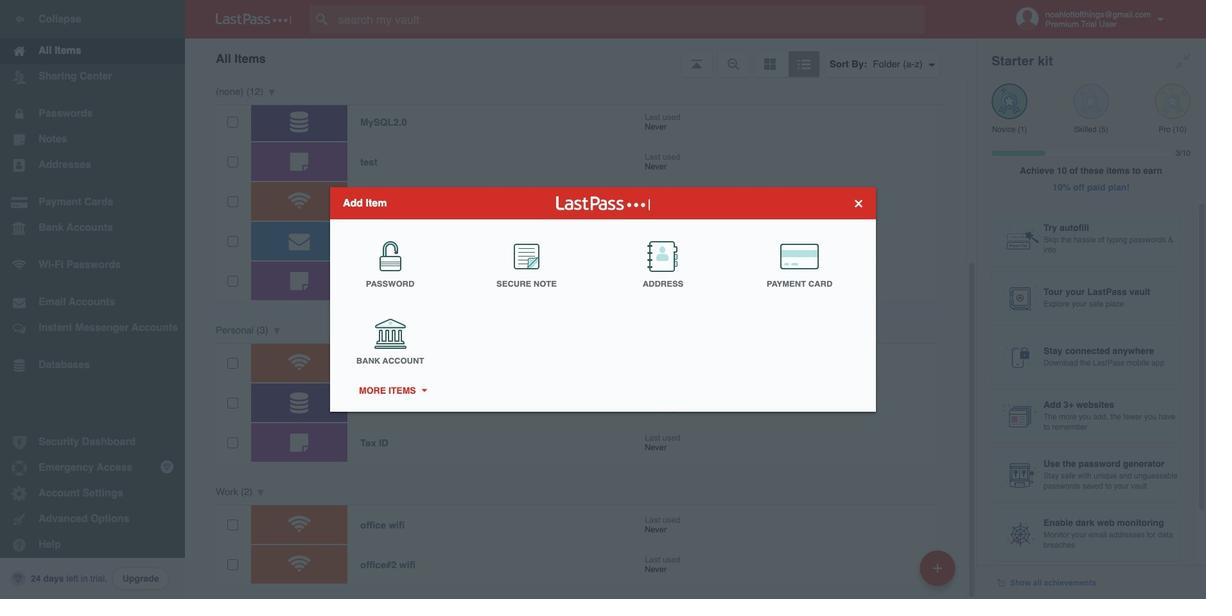 Task type: vqa. For each thing, say whether or not it's contained in the screenshot.
text field
no



Task type: locate. For each thing, give the bounding box(es) containing it.
lastpass image
[[216, 13, 292, 25]]

Search search field
[[310, 5, 950, 33]]

caret right image
[[419, 389, 428, 393]]

new item navigation
[[915, 547, 963, 600]]

dialog
[[330, 188, 876, 412]]

vault options navigation
[[185, 39, 976, 77]]



Task type: describe. For each thing, give the bounding box(es) containing it.
main navigation navigation
[[0, 0, 185, 600]]

new item image
[[933, 564, 942, 573]]

search my vault text field
[[310, 5, 950, 33]]



